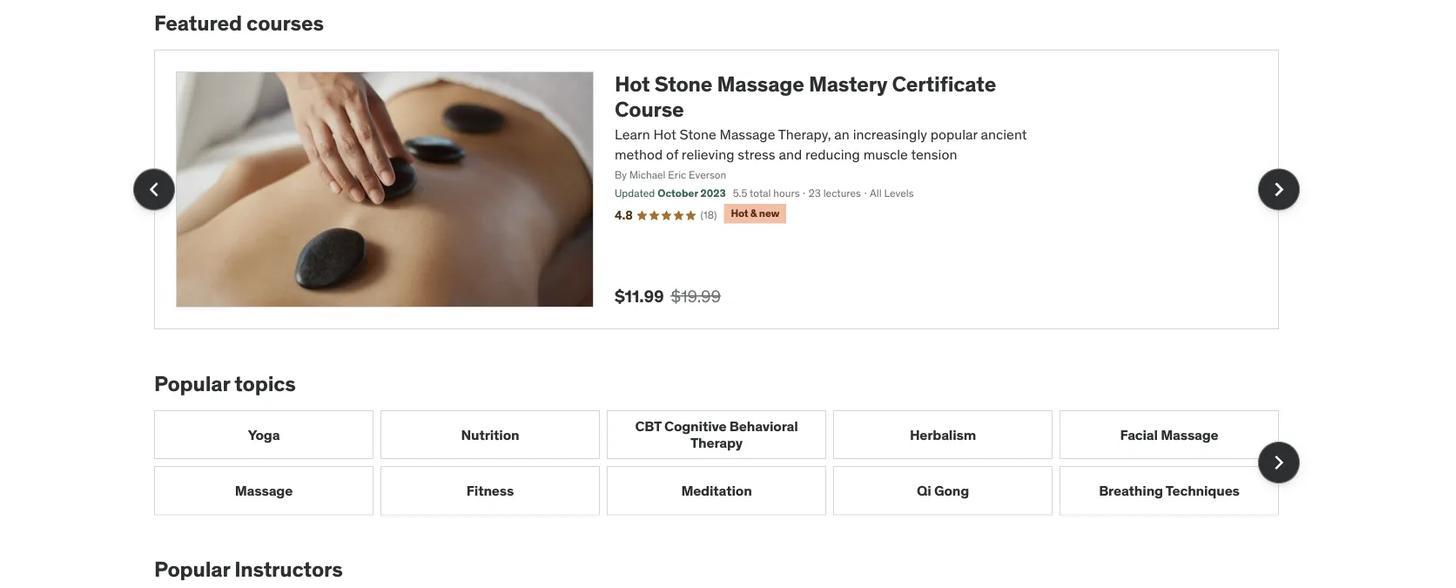 Task type: locate. For each thing, give the bounding box(es) containing it.
next image
[[1266, 176, 1294, 203], [1266, 449, 1294, 477]]

1 next image from the top
[[1266, 176, 1294, 203]]

massage
[[717, 71, 805, 97], [720, 126, 776, 143], [1161, 425, 1219, 443], [235, 482, 293, 499]]

0 vertical spatial carousel element
[[133, 50, 1301, 329]]

0 vertical spatial next image
[[1266, 176, 1294, 203]]

hot left '&'
[[731, 207, 749, 220]]

massage inside massage link
[[235, 482, 293, 499]]

massage link
[[154, 466, 374, 515]]

by
[[615, 168, 627, 182]]

ancient
[[981, 126, 1028, 143]]

total
[[750, 186, 771, 200]]

hot for stone
[[615, 71, 650, 97]]

2023
[[701, 186, 726, 200]]

carousel element containing cbt cognitive behavioral therapy
[[154, 410, 1301, 515]]

learn
[[615, 126, 650, 143]]

0 vertical spatial stone
[[655, 71, 713, 97]]

all
[[870, 186, 882, 200]]

therapy
[[691, 434, 743, 452]]

1 vertical spatial carousel element
[[154, 410, 1301, 515]]

2 horizontal spatial hot
[[731, 207, 749, 220]]

nutrition
[[461, 425, 520, 443]]

carousel element containing hot stone massage mastery certificate course
[[133, 50, 1301, 329]]

0 vertical spatial hot
[[615, 71, 650, 97]]

1 horizontal spatial hot
[[654, 126, 677, 143]]

michael
[[630, 168, 666, 182]]

5.5 total hours
[[733, 186, 800, 200]]

gong
[[935, 482, 970, 499]]

updated october 2023
[[615, 186, 726, 200]]

massage up stress
[[720, 126, 776, 143]]

techniques
[[1166, 482, 1240, 499]]

massage down yoga link
[[235, 482, 293, 499]]

yoga link
[[154, 410, 374, 459]]

23
[[809, 186, 821, 200]]

carousel element
[[133, 50, 1301, 329], [154, 410, 1301, 515]]

cbt
[[635, 417, 662, 435]]

massage up therapy,
[[717, 71, 805, 97]]

certificate
[[892, 71, 997, 97]]

hot
[[615, 71, 650, 97], [654, 126, 677, 143], [731, 207, 749, 220]]

levels
[[885, 186, 914, 200]]

fitness link
[[381, 466, 600, 515]]

meditation link
[[607, 466, 827, 515]]

2 vertical spatial hot
[[731, 207, 749, 220]]

1 vertical spatial hot
[[654, 126, 677, 143]]

breathing
[[1100, 482, 1164, 499]]

hot up the learn
[[615, 71, 650, 97]]

cognitive
[[665, 417, 727, 435]]

carousel element for popular topics
[[154, 410, 1301, 515]]

stone up relieving
[[680, 126, 717, 143]]

23 lectures
[[809, 186, 861, 200]]

breathing techniques
[[1100, 482, 1240, 499]]

updated
[[615, 186, 655, 200]]

$11.99
[[615, 285, 664, 306]]

stone
[[655, 71, 713, 97], [680, 126, 717, 143]]

qi
[[917, 482, 932, 499]]

course
[[615, 96, 684, 122]]

2 next image from the top
[[1266, 449, 1294, 477]]

hot up of
[[654, 126, 677, 143]]

and
[[779, 145, 802, 163]]

1 vertical spatial next image
[[1266, 449, 1294, 477]]

stress
[[738, 145, 776, 163]]

0 horizontal spatial hot
[[615, 71, 650, 97]]

reducing
[[806, 145, 861, 163]]

1 vertical spatial stone
[[680, 126, 717, 143]]

stone up of
[[655, 71, 713, 97]]

fitness
[[467, 482, 514, 499]]

massage right the facial
[[1161, 425, 1219, 443]]

popular topics
[[154, 370, 296, 396]]



Task type: describe. For each thing, give the bounding box(es) containing it.
courses
[[247, 10, 324, 36]]

popular
[[154, 370, 230, 396]]

muscle
[[864, 145, 908, 163]]

previous image
[[140, 176, 168, 203]]

carousel element for featured courses
[[133, 50, 1301, 329]]

$11.99 $19.99
[[615, 285, 721, 306]]

an
[[835, 126, 850, 143]]

qi gong
[[917, 482, 970, 499]]

(18)
[[701, 208, 717, 221]]

featured
[[154, 10, 242, 36]]

facial
[[1121, 425, 1159, 443]]

qi gong link
[[834, 466, 1053, 515]]

facial massage
[[1121, 425, 1219, 443]]

popular
[[931, 126, 978, 143]]

herbalism link
[[834, 410, 1053, 459]]

massage inside facial massage link
[[1161, 425, 1219, 443]]

hot & new
[[731, 207, 780, 220]]

october
[[658, 186, 699, 200]]

eric
[[668, 168, 687, 182]]

hot for &
[[731, 207, 749, 220]]

behavioral
[[730, 417, 799, 435]]

yoga
[[248, 425, 280, 443]]

tension
[[912, 145, 958, 163]]

featured courses
[[154, 10, 324, 36]]

therapy,
[[779, 126, 832, 143]]

new
[[760, 207, 780, 220]]

hours
[[774, 186, 800, 200]]

$19.99
[[671, 285, 721, 306]]

topics
[[235, 370, 296, 396]]

nutrition link
[[381, 410, 600, 459]]

herbalism
[[910, 425, 977, 443]]

of
[[666, 145, 679, 163]]

facial massage link
[[1060, 410, 1280, 459]]

breathing techniques link
[[1060, 466, 1280, 515]]

cbt cognitive behavioral therapy link
[[607, 410, 827, 459]]

5.5
[[733, 186, 748, 200]]

method
[[615, 145, 663, 163]]

&
[[751, 207, 757, 220]]

hot stone massage mastery certificate course learn hot stone massage therapy, an increasingly popular ancient method of relieving stress and reducing muscle tension by michael eric everson
[[615, 71, 1028, 182]]

everson
[[689, 168, 727, 182]]

cbt cognitive behavioral therapy
[[635, 417, 799, 452]]

mastery
[[809, 71, 888, 97]]

4.8
[[615, 207, 633, 223]]

relieving
[[682, 145, 735, 163]]

meditation
[[682, 482, 752, 499]]

lectures
[[824, 186, 861, 200]]

all levels
[[870, 186, 914, 200]]

increasingly
[[853, 126, 928, 143]]



Task type: vqa. For each thing, say whether or not it's contained in the screenshot.
© on the bottom right of page
no



